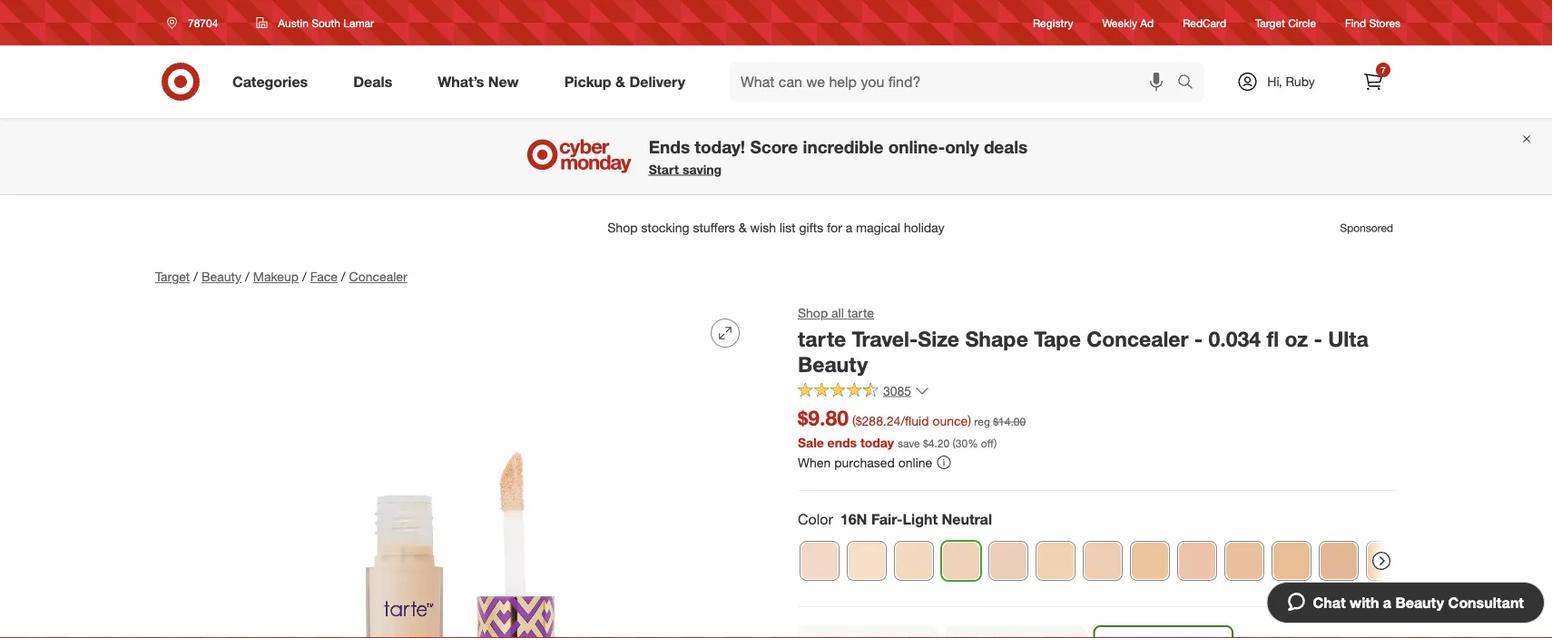 Task type: vqa. For each thing, say whether or not it's contained in the screenshot.
12S FAIR icon at the bottom
yes



Task type: describe. For each thing, give the bounding box(es) containing it.
off
[[981, 436, 994, 450]]

registry link
[[1033, 15, 1073, 30]]

start
[[649, 161, 679, 177]]

7 link
[[1353, 62, 1393, 102]]

beauty inside button
[[1396, 594, 1444, 611]]

face
[[310, 269, 338, 285]]

registry
[[1033, 16, 1073, 29]]

today!
[[695, 136, 745, 157]]

weekly
[[1102, 16, 1137, 29]]

cyber monday target deals image
[[524, 134, 634, 178]]

shape
[[965, 326, 1028, 351]]

travel-
[[852, 326, 918, 351]]

2 - from the left
[[1314, 326, 1322, 351]]

&
[[615, 73, 625, 90]]

30
[[956, 436, 968, 450]]

pickup
[[564, 73, 611, 90]]

%
[[968, 436, 978, 450]]

only
[[945, 136, 979, 157]]

redcard link
[[1183, 15, 1226, 30]]

hi, ruby
[[1267, 74, 1315, 89]]

south
[[311, 16, 340, 30]]

face link
[[310, 269, 338, 285]]

fair-
[[871, 511, 903, 528]]

$
[[923, 436, 928, 450]]

purchased
[[834, 454, 895, 470]]

light
[[903, 511, 938, 528]]

search
[[1169, 74, 1213, 92]]

22n light neutral image
[[1131, 542, 1169, 580]]

stores
[[1369, 16, 1401, 29]]

tape
[[1034, 326, 1081, 351]]

online-
[[888, 136, 945, 157]]

shop all tarte tarte travel-size shape tape concealer - 0.034 fl oz - ulta beauty
[[798, 305, 1369, 377]]

when
[[798, 454, 831, 470]]

makeup
[[253, 269, 299, 285]]

ounce
[[933, 413, 968, 429]]

a
[[1383, 594, 1392, 611]]

/fluid
[[901, 413, 929, 429]]

chat with a beauty consultant
[[1313, 594, 1524, 611]]

makeup link
[[253, 269, 299, 285]]

color
[[798, 511, 833, 528]]

target circle link
[[1255, 15, 1316, 30]]

with
[[1350, 594, 1379, 611]]

20s light sand image
[[1037, 542, 1075, 580]]

pickup & delivery
[[564, 73, 685, 90]]

12n fair neutral image
[[848, 542, 886, 580]]

7
[[1381, 64, 1386, 75]]

ends today! score incredible online-only deals start saving
[[649, 136, 1028, 177]]

3 / from the left
[[302, 269, 307, 285]]

tarte travel-size shape tape concealer - 0.034 fl oz - ulta beauty, 1 of 8 image
[[155, 304, 754, 638]]

1 horizontal spatial tarte
[[848, 305, 874, 321]]

austin
[[278, 16, 308, 30]]

weekly ad
[[1102, 16, 1154, 29]]

neutral
[[942, 511, 992, 528]]

12s fair image
[[895, 542, 933, 580]]

fl
[[1267, 326, 1279, 351]]

target for target circle
[[1255, 16, 1285, 29]]

concealer link
[[349, 269, 407, 285]]

78704 button
[[155, 6, 237, 39]]

4.20
[[928, 436, 950, 450]]

online
[[898, 454, 932, 470]]

circle
[[1288, 16, 1316, 29]]

34s medium sand image
[[1367, 542, 1405, 580]]

austin south lamar button
[[245, 6, 386, 39]]

categories
[[232, 73, 308, 90]]

20b light image
[[989, 542, 1028, 580]]

27h light medium honey image
[[1225, 542, 1264, 580]]

when purchased online
[[798, 454, 932, 470]]

size
[[918, 326, 959, 351]]

deals
[[984, 136, 1028, 157]]

3085 link
[[798, 382, 930, 403]]

target / beauty / makeup / face / concealer
[[155, 269, 407, 285]]

hi,
[[1267, 74, 1282, 89]]

incredible
[[803, 136, 884, 157]]

4 / from the left
[[341, 269, 345, 285]]

consultant
[[1448, 594, 1524, 611]]

pickup & delivery link
[[549, 62, 708, 102]]

chat
[[1313, 594, 1346, 611]]

27b light-medium beige image
[[1178, 542, 1216, 580]]

new
[[488, 73, 519, 90]]

$9.80
[[798, 405, 849, 431]]

3085
[[883, 383, 911, 398]]

beauty inside shop all tarte tarte travel-size shape tape concealer - 0.034 fl oz - ulta beauty
[[798, 352, 868, 377]]

save
[[898, 436, 920, 450]]

ends inside ends today! score incredible online-only deals start saving
[[649, 136, 690, 157]]



Task type: locate. For each thing, give the bounding box(es) containing it.
/ right face
[[341, 269, 345, 285]]

12b fair beige image
[[801, 542, 839, 580]]

find stores
[[1345, 16, 1401, 29]]

0 vertical spatial (
[[852, 413, 856, 429]]

target for target / beauty / makeup / face / concealer
[[155, 269, 190, 285]]

weekly ad link
[[1102, 15, 1154, 30]]

1 vertical spatial ends
[[827, 434, 857, 450]]

advertisement region
[[141, 206, 1411, 250]]

1 horizontal spatial ends
[[827, 434, 857, 450]]

1 vertical spatial beauty
[[798, 352, 868, 377]]

1 vertical spatial (
[[953, 436, 956, 450]]

22b light beige image
[[1084, 542, 1122, 580]]

1 horizontal spatial )
[[994, 436, 997, 450]]

0 horizontal spatial )
[[968, 413, 971, 429]]

concealer for tape
[[1087, 326, 1189, 351]]

1 - from the left
[[1194, 326, 1203, 351]]

2 horizontal spatial beauty
[[1396, 594, 1444, 611]]

1 vertical spatial target
[[155, 269, 190, 285]]

all
[[832, 305, 844, 321]]

beauty right target link
[[201, 269, 242, 285]]

0 horizontal spatial concealer
[[349, 269, 407, 285]]

1 horizontal spatial -
[[1314, 326, 1322, 351]]

concealer inside shop all tarte tarte travel-size shape tape concealer - 0.034 fl oz - ulta beauty
[[1087, 326, 1189, 351]]

search button
[[1169, 62, 1213, 105]]

delivery
[[629, 73, 685, 90]]

ruby
[[1286, 74, 1315, 89]]

concealer right the tape
[[1087, 326, 1189, 351]]

0 horizontal spatial tarte
[[798, 326, 846, 351]]

/
[[194, 269, 198, 285], [245, 269, 249, 285], [302, 269, 307, 285], [341, 269, 345, 285]]

/ right target link
[[194, 269, 198, 285]]

0 vertical spatial tarte
[[848, 305, 874, 321]]

0 vertical spatial ends
[[649, 136, 690, 157]]

29n light-medium image
[[1320, 542, 1358, 580]]

concealer
[[349, 269, 407, 285], [1087, 326, 1189, 351]]

0 vertical spatial )
[[968, 413, 971, 429]]

$14.00
[[993, 415, 1026, 428]]

what's new link
[[422, 62, 542, 102]]

tarte
[[848, 305, 874, 321], [798, 326, 846, 351]]

beauty up 3085 link
[[798, 352, 868, 377]]

2 / from the left
[[245, 269, 249, 285]]

1 vertical spatial )
[[994, 436, 997, 450]]

target circle
[[1255, 16, 1316, 29]]

what's new
[[438, 73, 519, 90]]

0 horizontal spatial -
[[1194, 326, 1203, 351]]

saving
[[683, 161, 722, 177]]

shop
[[798, 305, 828, 321]]

0 vertical spatial target
[[1255, 16, 1285, 29]]

ad
[[1140, 16, 1154, 29]]

- right "oz" at the right bottom of page
[[1314, 326, 1322, 351]]

ulta
[[1328, 326, 1369, 351]]

target left beauty link
[[155, 269, 190, 285]]

sale
[[798, 434, 824, 450]]

ends inside $9.80 ( $288.24 /fluid ounce ) reg $14.00 sale ends today save $ 4.20 ( 30 % off )
[[827, 434, 857, 450]]

ends up purchased
[[827, 434, 857, 450]]

1 horizontal spatial target
[[1255, 16, 1285, 29]]

deals link
[[338, 62, 415, 102]]

beauty link
[[201, 269, 242, 285]]

beauty
[[201, 269, 242, 285], [798, 352, 868, 377], [1396, 594, 1444, 611]]

tarte right all
[[848, 305, 874, 321]]

1 / from the left
[[194, 269, 198, 285]]

redcard
[[1183, 16, 1226, 29]]

tarte down shop
[[798, 326, 846, 351]]

target link
[[155, 269, 190, 285]]

16n
[[840, 511, 867, 528]]

find stores link
[[1345, 15, 1401, 30]]

find
[[1345, 16, 1366, 29]]

0 vertical spatial beauty
[[201, 269, 242, 285]]

2 vertical spatial beauty
[[1396, 594, 1444, 611]]

1 vertical spatial tarte
[[798, 326, 846, 351]]

( down 3085 link
[[852, 413, 856, 429]]

-
[[1194, 326, 1203, 351], [1314, 326, 1322, 351]]

)
[[968, 413, 971, 429], [994, 436, 997, 450]]

color 16n fair-light neutral
[[798, 511, 992, 528]]

1 horizontal spatial concealer
[[1087, 326, 1189, 351]]

ends up start
[[649, 136, 690, 157]]

lamar
[[343, 16, 374, 30]]

0 vertical spatial concealer
[[349, 269, 407, 285]]

0 horizontal spatial beauty
[[201, 269, 242, 285]]

0.034
[[1209, 326, 1261, 351]]

1 vertical spatial concealer
[[1087, 326, 1189, 351]]

target
[[1255, 16, 1285, 29], [155, 269, 190, 285]]

concealer right face
[[349, 269, 407, 285]]

16n fair-light neutral image
[[942, 542, 980, 580]]

1 horizontal spatial (
[[953, 436, 956, 450]]

/ right beauty link
[[245, 269, 249, 285]]

concealer for /
[[349, 269, 407, 285]]

0 horizontal spatial target
[[155, 269, 190, 285]]

0 horizontal spatial ends
[[649, 136, 690, 157]]

/ left face
[[302, 269, 307, 285]]

score
[[750, 136, 798, 157]]

) right %
[[994, 436, 997, 450]]

78704
[[188, 16, 218, 30]]

- left 0.034 at the bottom of page
[[1194, 326, 1203, 351]]

today
[[860, 434, 894, 450]]

0 horizontal spatial (
[[852, 413, 856, 429]]

target left circle at the right of the page
[[1255, 16, 1285, 29]]

what's
[[438, 73, 484, 90]]

1 horizontal spatial beauty
[[798, 352, 868, 377]]

27s light-medium sand image
[[1273, 542, 1311, 580]]

$288.24
[[856, 413, 901, 429]]

What can we help you find? suggestions appear below search field
[[730, 62, 1182, 102]]

austin south lamar
[[278, 16, 374, 30]]

( right 4.20
[[953, 436, 956, 450]]

$9.80 ( $288.24 /fluid ounce ) reg $14.00 sale ends today save $ 4.20 ( 30 % off )
[[798, 405, 1026, 450]]

reg
[[974, 415, 990, 428]]

categories link
[[217, 62, 331, 102]]

beauty right a on the bottom right of page
[[1396, 594, 1444, 611]]

oz
[[1285, 326, 1308, 351]]

) left reg
[[968, 413, 971, 429]]

deals
[[353, 73, 392, 90]]

chat with a beauty consultant button
[[1267, 582, 1545, 624]]



